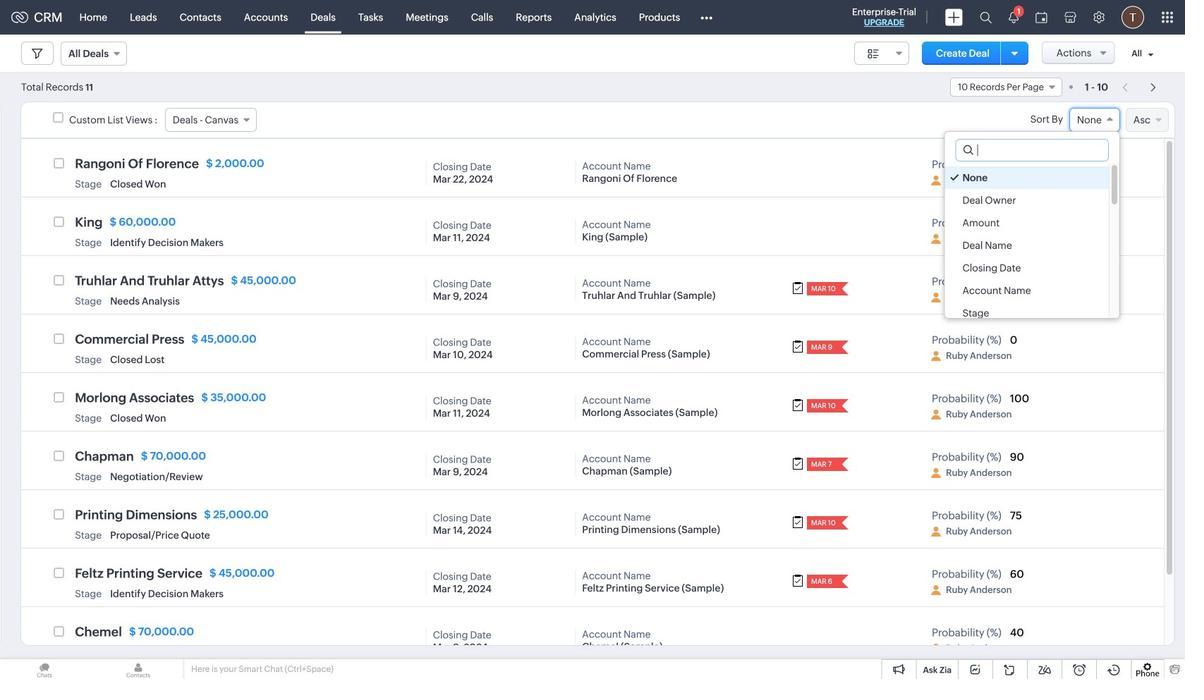 Task type: describe. For each thing, give the bounding box(es) containing it.
7 icon_profile image from the top
[[931, 527, 941, 537]]

create menu element
[[937, 0, 971, 34]]

search image
[[980, 11, 992, 23]]

contacts image
[[94, 660, 183, 679]]

6 option from the top
[[945, 279, 1109, 302]]

4 icon_profile image from the top
[[931, 351, 941, 361]]

create menu image
[[945, 9, 963, 26]]

8 icon_profile image from the top
[[931, 586, 941, 595]]

chats image
[[0, 660, 89, 679]]

4 option from the top
[[945, 234, 1109, 257]]

2 icon_profile image from the top
[[931, 234, 941, 244]]

signals element
[[1000, 0, 1027, 35]]

7 option from the top
[[945, 302, 1109, 324]]

search element
[[971, 0, 1000, 35]]

profile image
[[1122, 6, 1144, 29]]



Task type: vqa. For each thing, say whether or not it's contained in the screenshot.
Leads on the left top
no



Task type: locate. For each thing, give the bounding box(es) containing it.
2 option from the top
[[945, 189, 1109, 212]]

1 icon_profile image from the top
[[931, 176, 941, 186]]

3 option from the top
[[945, 212, 1109, 234]]

5 icon_profile image from the top
[[931, 410, 941, 420]]

9 icon_profile image from the top
[[931, 644, 941, 654]]

logo image
[[11, 12, 28, 23]]

None field
[[1069, 108, 1120, 132]]

icon_profile image
[[931, 176, 941, 186], [931, 234, 941, 244], [931, 293, 941, 303], [931, 351, 941, 361], [931, 410, 941, 420], [931, 468, 941, 478], [931, 527, 941, 537], [931, 586, 941, 595], [931, 644, 941, 654]]

option
[[945, 166, 1109, 189], [945, 189, 1109, 212], [945, 212, 1109, 234], [945, 234, 1109, 257], [945, 257, 1109, 279], [945, 279, 1109, 302], [945, 302, 1109, 324]]

profile element
[[1113, 0, 1153, 34]]

5 option from the top
[[945, 257, 1109, 279]]

None text field
[[956, 140, 1108, 161]]

6 icon_profile image from the top
[[931, 468, 941, 478]]

list box
[[945, 163, 1119, 324]]

1 option from the top
[[945, 166, 1109, 189]]

3 icon_profile image from the top
[[931, 293, 941, 303]]

calendar image
[[1036, 12, 1048, 23]]



